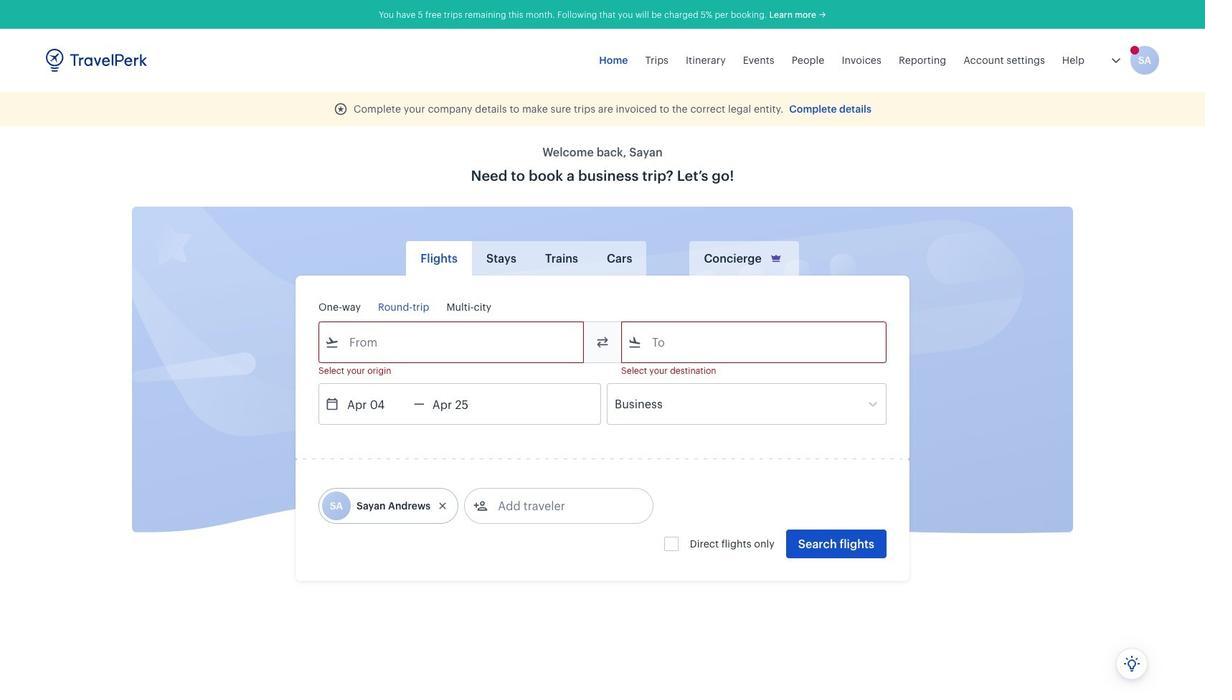 Task type: describe. For each thing, give the bounding box(es) containing it.
Add traveler search field
[[488, 495, 638, 518]]

To search field
[[642, 331, 868, 354]]

Depart text field
[[340, 384, 414, 424]]

Return text field
[[425, 384, 499, 424]]



Task type: locate. For each thing, give the bounding box(es) containing it.
From search field
[[340, 331, 565, 354]]



